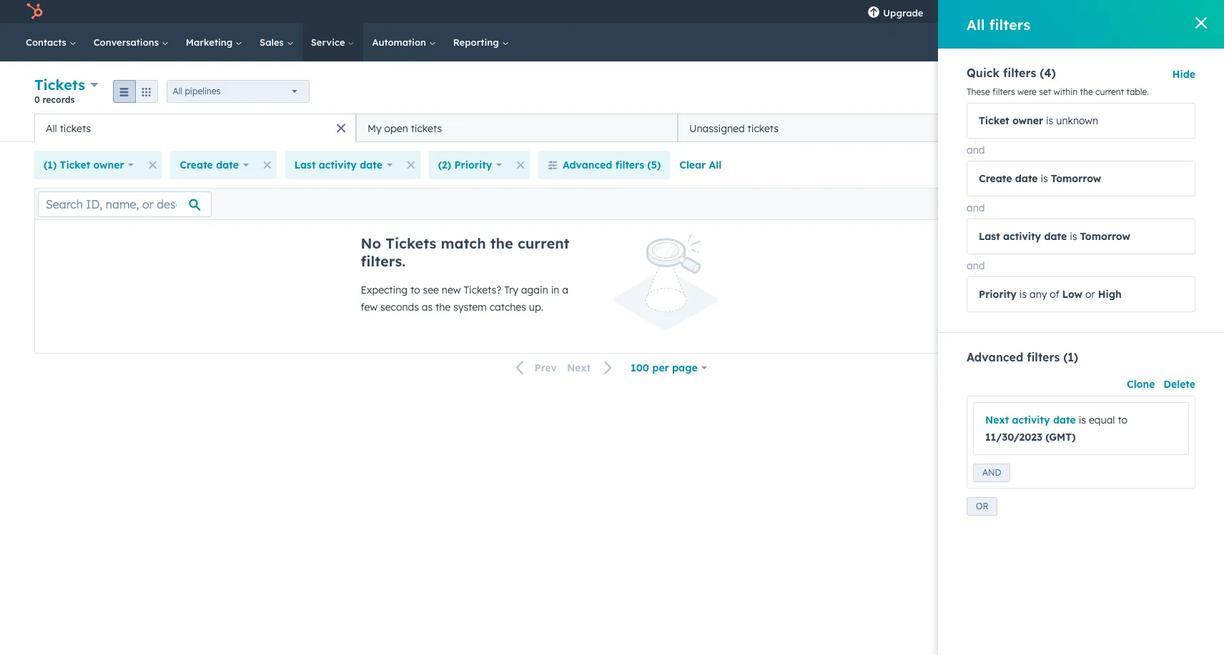 Task type: vqa. For each thing, say whether or not it's contained in the screenshot.
List Name text field
no



Task type: describe. For each thing, give the bounding box(es) containing it.
tickets inside 'button'
[[411, 122, 442, 135]]

clone
[[1127, 378, 1155, 391]]

apoptosis
[[1097, 6, 1141, 17]]

or
[[976, 501, 989, 512]]

all for all filters
[[967, 15, 985, 33]]

upgrade image
[[868, 6, 881, 19]]

create date
[[180, 159, 239, 172]]

next button
[[562, 359, 622, 378]]

create ticket
[[1126, 86, 1178, 97]]

date inside popup button
[[216, 159, 239, 172]]

expecting
[[361, 284, 408, 297]]

unassigned
[[689, 122, 745, 135]]

last for last activity date is tomorrow
[[979, 230, 1000, 243]]

the inside no tickets match the current filters.
[[490, 235, 513, 252]]

up.
[[529, 301, 543, 314]]

clear all
[[680, 159, 722, 172]]

add
[[1031, 122, 1050, 134]]

these
[[967, 87, 990, 97]]

100
[[631, 362, 649, 375]]

all pipelines
[[173, 85, 221, 96]]

of
[[1050, 288, 1060, 301]]

(1) ticket owner button
[[34, 151, 143, 180]]

and button
[[973, 464, 1011, 483]]

filters for advanced filters (5)
[[616, 159, 644, 172]]

these filters were set within the current table.
[[967, 87, 1149, 97]]

notifications image
[[1052, 6, 1065, 19]]

page
[[672, 362, 698, 375]]

my open tickets button
[[356, 114, 678, 142]]

automation
[[372, 36, 429, 48]]

0 records
[[34, 94, 75, 105]]

few
[[361, 301, 378, 314]]

tickets inside no tickets match the current filters.
[[386, 235, 437, 252]]

view for save
[[1160, 159, 1178, 170]]

filters for all filters
[[990, 15, 1031, 33]]

activity for next activity date is equal to 11/30/2023 (gmt)
[[1012, 414, 1050, 427]]

(3/5)
[[1080, 122, 1104, 134]]

conversations
[[93, 36, 162, 48]]

date for last activity date is tomorrow
[[1045, 230, 1067, 243]]

try
[[504, 284, 519, 297]]

is left unknown
[[1046, 114, 1054, 127]]

help image
[[1004, 6, 1017, 19]]

clear
[[680, 159, 706, 172]]

is down add
[[1041, 172, 1048, 185]]

import
[[1065, 86, 1093, 97]]

(1) inside the (1) ticket owner popup button
[[44, 159, 57, 172]]

all pipelines button
[[166, 80, 309, 103]]

filters.
[[361, 252, 406, 270]]

2
[[1179, 6, 1184, 17]]

priority inside popup button
[[454, 159, 492, 172]]

hubspot image
[[26, 3, 43, 20]]

any
[[1030, 288, 1047, 301]]

last activity date button
[[285, 151, 402, 180]]

match
[[441, 235, 486, 252]]

prev button
[[507, 359, 562, 378]]

(4)
[[1040, 66, 1056, 80]]

or
[[1086, 288, 1096, 301]]

calling icon image
[[944, 6, 957, 19]]

search button
[[1187, 30, 1212, 54]]

1 vertical spatial (1)
[[1064, 350, 1079, 365]]

current inside no tickets match the current filters.
[[518, 235, 570, 252]]

clone button
[[1127, 376, 1155, 393]]

date for next activity date is equal to 11/30/2023 (gmt)
[[1053, 414, 1076, 427]]

sales link
[[251, 23, 302, 62]]

were
[[1018, 87, 1037, 97]]

my
[[368, 122, 382, 135]]

pipelines
[[185, 85, 221, 96]]

marketplaces button
[[965, 0, 995, 23]]

tickets for all tickets
[[60, 122, 91, 135]]

contacts link
[[17, 23, 85, 62]]

is inside next activity date is equal to 11/30/2023 (gmt)
[[1079, 414, 1086, 427]]

11/30/2023
[[986, 431, 1043, 444]]

unassigned tickets button
[[678, 114, 1000, 142]]

view for add
[[1053, 122, 1076, 134]]

is up low
[[1070, 230, 1078, 243]]

within
[[1054, 87, 1078, 97]]

in
[[551, 284, 560, 297]]

activity for last activity date
[[319, 159, 357, 172]]

actions
[[993, 86, 1023, 97]]

settings link
[[1025, 4, 1043, 19]]

clear all button
[[670, 151, 731, 180]]

save view
[[1138, 159, 1178, 170]]

save
[[1138, 159, 1157, 170]]

apoptosis studios 2
[[1097, 6, 1184, 17]]

is left any
[[1020, 288, 1027, 301]]

filters for quick filters (4)
[[1004, 66, 1037, 80]]

tickets button
[[34, 74, 98, 95]]

priority is any of low or high
[[979, 288, 1122, 301]]

unassigned tickets
[[689, 122, 779, 135]]

to inside next activity date is equal to 11/30/2023 (gmt)
[[1118, 414, 1128, 427]]

1 and from the top
[[967, 144, 985, 157]]

equal
[[1089, 414, 1115, 427]]

contacts
[[26, 36, 69, 48]]

studios
[[1144, 6, 1177, 17]]

quick
[[967, 66, 1000, 80]]

reporting
[[453, 36, 502, 48]]

date for last activity date
[[360, 159, 383, 172]]

next activity date button
[[986, 414, 1076, 427]]

and for create
[[967, 202, 985, 215]]

apoptosis studios 2 button
[[1073, 0, 1206, 23]]

(5)
[[648, 159, 661, 172]]

1 horizontal spatial current
[[1096, 87, 1124, 97]]

1 horizontal spatial create
[[979, 172, 1012, 185]]

service link
[[302, 23, 364, 62]]

prev
[[535, 362, 557, 375]]

unknown
[[1057, 114, 1099, 127]]

close image
[[1196, 17, 1207, 29]]

as
[[422, 301, 433, 314]]



Task type: locate. For each thing, give the bounding box(es) containing it.
tickets inside popup button
[[34, 76, 85, 94]]

view right add
[[1053, 122, 1076, 134]]

tomorrow up high
[[1080, 230, 1131, 243]]

tickets?
[[464, 284, 502, 297]]

0 vertical spatial activity
[[319, 159, 357, 172]]

owner inside popup button
[[93, 159, 124, 172]]

all tickets button
[[34, 114, 356, 142]]

date
[[216, 159, 239, 172], [360, 159, 383, 172], [1015, 172, 1038, 185], [1045, 230, 1067, 243], [1053, 414, 1076, 427]]

1 vertical spatial tomorrow
[[1080, 230, 1131, 243]]

no tickets match the current filters.
[[361, 235, 570, 270]]

next
[[567, 362, 591, 375], [986, 414, 1009, 427]]

0 vertical spatial current
[[1096, 87, 1124, 97]]

set
[[1039, 87, 1051, 97]]

0 vertical spatial tickets
[[34, 76, 85, 94]]

0 horizontal spatial view
[[1053, 122, 1076, 134]]

add view (3/5) button
[[1006, 114, 1122, 142]]

next up 11/30/2023
[[986, 414, 1009, 427]]

1 vertical spatial ticket
[[60, 159, 90, 172]]

activity inside popup button
[[319, 159, 357, 172]]

100 per page button
[[622, 354, 717, 383]]

tickets right no
[[386, 235, 437, 252]]

search image
[[1194, 37, 1204, 47]]

activity
[[319, 159, 357, 172], [1003, 230, 1041, 243], [1012, 414, 1050, 427]]

date down add
[[1015, 172, 1038, 185]]

(2) priority button
[[429, 151, 511, 180]]

add view (3/5)
[[1031, 122, 1104, 134]]

hubspot link
[[17, 3, 54, 20]]

last for last activity date
[[294, 159, 316, 172]]

0 vertical spatial (1)
[[44, 159, 57, 172]]

is
[[1046, 114, 1054, 127], [1041, 172, 1048, 185], [1070, 230, 1078, 243], [1020, 288, 1027, 301], [1079, 414, 1086, 427]]

tickets up records
[[34, 76, 85, 94]]

menu item
[[934, 0, 937, 23]]

owner up search id, name, or description search box
[[93, 159, 124, 172]]

quick filters (4)
[[967, 66, 1056, 80]]

system
[[454, 301, 487, 314]]

or button
[[967, 498, 998, 516]]

1 vertical spatial the
[[490, 235, 513, 252]]

3 and from the top
[[967, 260, 985, 272]]

ticket
[[979, 114, 1010, 127], [60, 159, 90, 172]]

service
[[311, 36, 348, 48]]

all inside popup button
[[173, 85, 182, 96]]

advanced for advanced filters (5)
[[563, 159, 612, 172]]

next inside next activity date is equal to 11/30/2023 (gmt)
[[986, 414, 1009, 427]]

tickets right unassigned
[[748, 122, 779, 135]]

tomorrow down add view (3/5)
[[1051, 172, 1102, 185]]

0 horizontal spatial last
[[294, 159, 316, 172]]

help button
[[998, 0, 1022, 23]]

ticket owner is unknown
[[979, 114, 1099, 127]]

table.
[[1127, 87, 1149, 97]]

sales
[[260, 36, 287, 48]]

3 tickets from the left
[[748, 122, 779, 135]]

current
[[1096, 87, 1124, 97], [518, 235, 570, 252]]

view right save
[[1160, 159, 1178, 170]]

date inside popup button
[[360, 159, 383, 172]]

1 vertical spatial advanced
[[967, 350, 1024, 365]]

and
[[983, 468, 1002, 478]]

ticket
[[1156, 86, 1178, 97]]

0 vertical spatial last
[[294, 159, 316, 172]]

Search ID, name, or description search field
[[38, 191, 212, 217]]

advanced
[[563, 159, 612, 172], [967, 350, 1024, 365]]

last inside popup button
[[294, 159, 316, 172]]

all
[[967, 15, 985, 33], [173, 85, 182, 96], [46, 122, 57, 135], [709, 159, 722, 172]]

advanced inside button
[[563, 159, 612, 172]]

ticket inside popup button
[[60, 159, 90, 172]]

0 horizontal spatial tickets
[[60, 122, 91, 135]]

1 vertical spatial view
[[1160, 159, 1178, 170]]

activity inside next activity date is equal to 11/30/2023 (gmt)
[[1012, 414, 1050, 427]]

upgrade
[[884, 7, 924, 19]]

records
[[43, 94, 75, 105]]

activity for last activity date is tomorrow
[[1003, 230, 1041, 243]]

1 vertical spatial owner
[[93, 159, 124, 172]]

0 vertical spatial view
[[1053, 122, 1076, 134]]

1 vertical spatial next
[[986, 414, 1009, 427]]

hide button
[[1173, 66, 1196, 83]]

1 horizontal spatial advanced
[[967, 350, 1024, 365]]

filters for these filters were set within the current table.
[[993, 87, 1015, 97]]

1 horizontal spatial view
[[1160, 159, 1178, 170]]

a
[[562, 284, 569, 297]]

0 vertical spatial ticket
[[979, 114, 1010, 127]]

marketing
[[186, 36, 235, 48]]

create ticket button
[[1114, 80, 1190, 103]]

all down 0 records
[[46, 122, 57, 135]]

(2) priority
[[438, 159, 492, 172]]

marketplaces image
[[974, 6, 987, 19]]

0 vertical spatial create
[[1126, 86, 1153, 97]]

owner
[[1013, 114, 1044, 127], [93, 159, 124, 172]]

view inside add view (3/5) popup button
[[1053, 122, 1076, 134]]

date down my
[[360, 159, 383, 172]]

all for all pipelines
[[173, 85, 182, 96]]

owner down were
[[1013, 114, 1044, 127]]

(1) down low
[[1064, 350, 1079, 365]]

priority right (2)
[[454, 159, 492, 172]]

0 horizontal spatial create
[[180, 159, 213, 172]]

tickets banner
[[34, 74, 1190, 114]]

to
[[411, 284, 420, 297], [1118, 414, 1128, 427]]

advanced filters (1)
[[967, 350, 1079, 365]]

date up of
[[1045, 230, 1067, 243]]

2 and from the top
[[967, 202, 985, 215]]

0
[[34, 94, 40, 105]]

2 horizontal spatial create
[[1126, 86, 1153, 97]]

again
[[521, 284, 548, 297]]

catches
[[490, 301, 526, 314]]

1 vertical spatial tickets
[[386, 235, 437, 252]]

0 horizontal spatial to
[[411, 284, 420, 297]]

2 vertical spatial activity
[[1012, 414, 1050, 427]]

0 horizontal spatial priority
[[454, 159, 492, 172]]

last activity date is tomorrow
[[979, 230, 1131, 243]]

expecting to see new tickets? try again in a few seconds as the system catches up.
[[361, 284, 569, 314]]

to right equal
[[1118, 414, 1128, 427]]

to left see
[[411, 284, 420, 297]]

no
[[361, 235, 381, 252]]

priority left any
[[979, 288, 1017, 301]]

next for next activity date is equal to 11/30/2023 (gmt)
[[986, 414, 1009, 427]]

actions button
[[981, 80, 1044, 103]]

1 vertical spatial priority
[[979, 288, 1017, 301]]

0 horizontal spatial ticket
[[60, 159, 90, 172]]

ticket down actions
[[979, 114, 1010, 127]]

0 vertical spatial advanced
[[563, 159, 612, 172]]

menu
[[858, 0, 1207, 23]]

hide
[[1173, 68, 1196, 81]]

0 horizontal spatial advanced
[[563, 159, 612, 172]]

0 vertical spatial tomorrow
[[1051, 172, 1102, 185]]

0 horizontal spatial (1)
[[44, 159, 57, 172]]

0 vertical spatial the
[[1080, 87, 1093, 97]]

create date button
[[171, 151, 258, 180]]

is left equal
[[1079, 414, 1086, 427]]

next for next
[[567, 362, 591, 375]]

1 vertical spatial create
[[180, 159, 213, 172]]

2 horizontal spatial the
[[1080, 87, 1093, 97]]

1 horizontal spatial tickets
[[386, 235, 437, 252]]

0 vertical spatial owner
[[1013, 114, 1044, 127]]

all right "clear"
[[709, 159, 722, 172]]

current up again
[[518, 235, 570, 252]]

seconds
[[380, 301, 419, 314]]

my open tickets
[[368, 122, 442, 135]]

group
[[113, 80, 158, 103]]

(1) down the all tickets
[[44, 159, 57, 172]]

all for all tickets
[[46, 122, 57, 135]]

2 vertical spatial and
[[967, 260, 985, 272]]

1 horizontal spatial tickets
[[411, 122, 442, 135]]

all right calling icon
[[967, 15, 985, 33]]

create for create date
[[180, 159, 213, 172]]

next activity date is equal to 11/30/2023 (gmt)
[[986, 414, 1128, 444]]

0 vertical spatial priority
[[454, 159, 492, 172]]

tickets down records
[[60, 122, 91, 135]]

create inside popup button
[[180, 159, 213, 172]]

date up (gmt)
[[1053, 414, 1076, 427]]

2 horizontal spatial tickets
[[748, 122, 779, 135]]

advanced filters (5)
[[563, 159, 661, 172]]

0 horizontal spatial tickets
[[34, 76, 85, 94]]

0 horizontal spatial owner
[[93, 159, 124, 172]]

last activity date
[[294, 159, 383, 172]]

next inside button
[[567, 362, 591, 375]]

current left table.
[[1096, 87, 1124, 97]]

create for create ticket
[[1126, 86, 1153, 97]]

all tickets
[[46, 122, 91, 135]]

0 horizontal spatial current
[[518, 235, 570, 252]]

the right match
[[490, 235, 513, 252]]

tickets
[[34, 76, 85, 94], [386, 235, 437, 252]]

view inside save view button
[[1160, 159, 1178, 170]]

the inside "expecting to see new tickets? try again in a few seconds as the system catches up."
[[436, 301, 451, 314]]

0 vertical spatial to
[[411, 284, 420, 297]]

1 horizontal spatial last
[[979, 230, 1000, 243]]

see
[[423, 284, 439, 297]]

filters inside button
[[616, 159, 644, 172]]

2 vertical spatial the
[[436, 301, 451, 314]]

(1) ticket owner
[[44, 159, 124, 172]]

conversations link
[[85, 23, 177, 62]]

automation link
[[364, 23, 445, 62]]

delete
[[1164, 378, 1196, 391]]

reporting link
[[445, 23, 517, 62]]

date inside next activity date is equal to 11/30/2023 (gmt)
[[1053, 414, 1076, 427]]

Search HubSpot search field
[[1023, 30, 1199, 54]]

tickets for unassigned tickets
[[748, 122, 779, 135]]

next right the prev
[[567, 362, 591, 375]]

2 vertical spatial create
[[979, 172, 1012, 185]]

and for last
[[967, 260, 985, 272]]

the right as
[[436, 301, 451, 314]]

1 tickets from the left
[[60, 122, 91, 135]]

create inside button
[[1126, 86, 1153, 97]]

1 horizontal spatial next
[[986, 414, 1009, 427]]

filters for advanced filters (1)
[[1027, 350, 1060, 365]]

1 horizontal spatial (1)
[[1064, 350, 1079, 365]]

all left 'pipelines'
[[173, 85, 182, 96]]

to inside "expecting to see new tickets? try again in a few seconds as the system catches up."
[[411, 284, 420, 297]]

1 vertical spatial activity
[[1003, 230, 1041, 243]]

delete button
[[1164, 376, 1196, 393]]

0 vertical spatial next
[[567, 362, 591, 375]]

2 tickets from the left
[[411, 122, 442, 135]]

1 horizontal spatial owner
[[1013, 114, 1044, 127]]

ticket down the all tickets
[[60, 159, 90, 172]]

last
[[294, 159, 316, 172], [979, 230, 1000, 243]]

0 horizontal spatial the
[[436, 301, 451, 314]]

1 horizontal spatial the
[[490, 235, 513, 252]]

import button
[[1052, 80, 1106, 103]]

settings image
[[1028, 6, 1041, 19]]

priority
[[454, 159, 492, 172], [979, 288, 1017, 301]]

menu containing apoptosis studios 2
[[858, 0, 1207, 23]]

1 vertical spatial current
[[518, 235, 570, 252]]

low
[[1063, 288, 1083, 301]]

1 vertical spatial last
[[979, 230, 1000, 243]]

1 horizontal spatial to
[[1118, 414, 1128, 427]]

create
[[1126, 86, 1153, 97], [180, 159, 213, 172], [979, 172, 1012, 185]]

create date is tomorrow
[[979, 172, 1102, 185]]

0 vertical spatial and
[[967, 144, 985, 157]]

(gmt)
[[1046, 431, 1076, 444]]

100 per page
[[631, 362, 698, 375]]

the right 'within'
[[1080, 87, 1093, 97]]

advanced filters (5) button
[[539, 151, 670, 180]]

pagination navigation
[[507, 359, 622, 378]]

group inside tickets banner
[[113, 80, 158, 103]]

date down all tickets button
[[216, 159, 239, 172]]

1 horizontal spatial priority
[[979, 288, 1017, 301]]

1 vertical spatial to
[[1118, 414, 1128, 427]]

calling icon button
[[938, 2, 962, 21]]

high
[[1098, 288, 1122, 301]]

1 horizontal spatial ticket
[[979, 114, 1010, 127]]

tickets right open
[[411, 122, 442, 135]]

advanced for advanced filters (1)
[[967, 350, 1024, 365]]

tara schultz image
[[1082, 5, 1095, 18]]

1 vertical spatial and
[[967, 202, 985, 215]]

0 horizontal spatial next
[[567, 362, 591, 375]]



